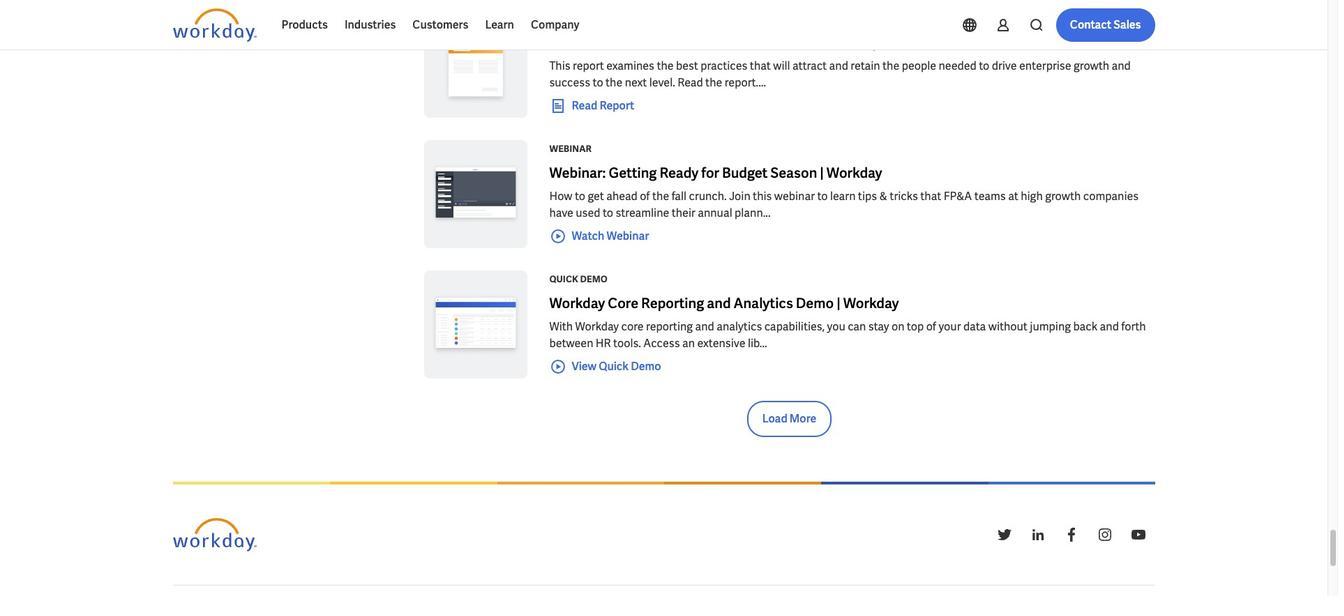 Task type: locate. For each thing, give the bounding box(es) containing it.
go to youtube image
[[1130, 527, 1147, 544]]

1 vertical spatial that
[[921, 189, 942, 204]]

to left get
[[575, 189, 586, 204]]

customers button
[[404, 8, 477, 42]]

can
[[848, 320, 866, 334]]

webinar down streamline
[[607, 229, 649, 243]]

1 vertical spatial of
[[927, 320, 937, 334]]

industries
[[345, 17, 396, 32]]

0 horizontal spatial |
[[820, 164, 824, 182]]

that right tricks
[[921, 189, 942, 204]]

learn button
[[477, 8, 523, 42]]

workday inside the 2022-2023 global midmarket talent trends| workday this report examines the best practices that will attract and retain the people needed to drive enterprise growth and success to the next level. read the report....
[[825, 34, 880, 52]]

you
[[828, 320, 846, 334]]

report up 2022-
[[550, 13, 585, 24]]

more
[[790, 412, 817, 426]]

0 vertical spatial demo
[[580, 274, 608, 285]]

2 horizontal spatial demo
[[796, 295, 834, 313]]

read inside the 2022-2023 global midmarket talent trends| workday this report examines the best practices that will attract and retain the people needed to drive enterprise growth and success to the next level. read the report....
[[678, 75, 703, 90]]

demo up capabilities,
[[796, 295, 834, 313]]

report inside 'read report' link
[[600, 98, 635, 113]]

1 vertical spatial demo
[[796, 295, 834, 313]]

workday up "retain"
[[825, 34, 880, 52]]

to right the used on the left top
[[603, 206, 614, 221]]

1 vertical spatial growth
[[1046, 189, 1081, 204]]

on
[[892, 320, 905, 334]]

teams
[[975, 189, 1006, 204]]

quick
[[550, 274, 579, 285], [599, 359, 629, 374]]

0 horizontal spatial of
[[640, 189, 650, 204]]

| inside webinar: getting ready for budget season | workday how to get ahead of the fall crunch. join this webinar to learn tips & tricks that fp&a teams at high growth companies have used to streamline their annual plann...
[[820, 164, 824, 182]]

1 horizontal spatial |
[[837, 295, 841, 313]]

view
[[572, 359, 597, 374]]

go to instagram image
[[1097, 527, 1114, 544]]

workday up stay
[[844, 295, 899, 313]]

quick down hr
[[599, 359, 629, 374]]

people
[[902, 59, 937, 73]]

webinar:
[[550, 164, 606, 182]]

demo down access
[[631, 359, 661, 374]]

0 horizontal spatial read
[[572, 98, 598, 113]]

0 horizontal spatial webinar
[[550, 143, 592, 155]]

and
[[830, 59, 849, 73], [1112, 59, 1131, 73], [707, 295, 731, 313], [696, 320, 715, 334], [1100, 320, 1119, 334]]

for
[[702, 164, 720, 182]]

the left 'fall'
[[653, 189, 670, 204]]

growth down contact
[[1074, 59, 1110, 73]]

products button
[[273, 8, 336, 42]]

read
[[678, 75, 703, 90], [572, 98, 598, 113]]

2023
[[584, 34, 614, 52]]

attract
[[793, 59, 827, 73]]

best
[[676, 59, 699, 73]]

1 horizontal spatial of
[[927, 320, 937, 334]]

of up streamline
[[640, 189, 650, 204]]

top
[[907, 320, 924, 334]]

learn
[[831, 189, 856, 204]]

fp&a
[[944, 189, 973, 204]]

learn
[[485, 17, 514, 32]]

have
[[550, 206, 574, 221]]

and up analytics
[[707, 295, 731, 313]]

0 vertical spatial that
[[750, 59, 771, 73]]

go to linkedin image
[[1030, 527, 1047, 544]]

watch
[[572, 229, 605, 243]]

webinar
[[775, 189, 815, 204]]

go to twitter image
[[996, 527, 1013, 544]]

0 vertical spatial |
[[820, 164, 824, 182]]

1 vertical spatial webinar
[[607, 229, 649, 243]]

report down next
[[600, 98, 635, 113]]

midmarket
[[661, 34, 731, 52]]

1 vertical spatial |
[[837, 295, 841, 313]]

0 vertical spatial read
[[678, 75, 703, 90]]

| right season
[[820, 164, 824, 182]]

0 horizontal spatial quick
[[550, 274, 579, 285]]

annual
[[698, 206, 733, 221]]

tricks
[[890, 189, 918, 204]]

success
[[550, 75, 591, 90]]

growth
[[1074, 59, 1110, 73], [1046, 189, 1081, 204]]

level.
[[650, 75, 676, 90]]

growth inside webinar: getting ready for budget season | workday how to get ahead of the fall crunch. join this webinar to learn tips & tricks that fp&a teams at high growth companies have used to streamline their annual plann...
[[1046, 189, 1081, 204]]

analytics
[[717, 320, 762, 334]]

growth right high
[[1046, 189, 1081, 204]]

load more
[[763, 412, 817, 426]]

of
[[640, 189, 650, 204], [927, 320, 937, 334]]

at
[[1009, 189, 1019, 204]]

practices
[[701, 59, 748, 73]]

1 horizontal spatial that
[[921, 189, 942, 204]]

workday
[[825, 34, 880, 52], [827, 164, 883, 182], [550, 295, 605, 313], [844, 295, 899, 313], [576, 320, 619, 334]]

workday core reporting and analytics demo | workday with workday core reporting and analytics capabilities, you can stay on top of your data without jumping back and forth between hr tools. access an extensive lib...
[[550, 295, 1147, 351]]

webinar up webinar:
[[550, 143, 592, 155]]

getting
[[609, 164, 657, 182]]

0 vertical spatial of
[[640, 189, 650, 204]]

read down success
[[572, 98, 598, 113]]

budget
[[722, 164, 768, 182]]

jumping
[[1030, 320, 1071, 334]]

| up you
[[837, 295, 841, 313]]

1 horizontal spatial quick
[[599, 359, 629, 374]]

webinar
[[550, 143, 592, 155], [607, 229, 649, 243]]

hr
[[596, 336, 611, 351]]

go to facebook image
[[1063, 527, 1080, 544]]

analytics
[[734, 295, 794, 313]]

1 horizontal spatial read
[[678, 75, 703, 90]]

go to the homepage image
[[173, 8, 257, 42], [173, 519, 257, 552]]

ahead
[[607, 189, 638, 204]]

report
[[550, 13, 585, 24], [600, 98, 635, 113]]

contact sales link
[[1057, 8, 1156, 42]]

read down best
[[678, 75, 703, 90]]

demo
[[580, 274, 608, 285], [796, 295, 834, 313], [631, 359, 661, 374]]

the
[[657, 59, 674, 73], [883, 59, 900, 73], [606, 75, 623, 90], [706, 75, 723, 90], [653, 189, 670, 204]]

workday up learn
[[827, 164, 883, 182]]

streamline
[[616, 206, 670, 221]]

| inside "workday core reporting and analytics demo | workday with workday core reporting and analytics capabilities, you can stay on top of your data without jumping back and forth between hr tools. access an extensive lib..."
[[837, 295, 841, 313]]

0 vertical spatial go to the homepage image
[[173, 8, 257, 42]]

access
[[644, 336, 680, 351]]

| for demo
[[837, 295, 841, 313]]

0 horizontal spatial report
[[550, 13, 585, 24]]

plann...
[[735, 206, 771, 221]]

that left will
[[750, 59, 771, 73]]

that
[[750, 59, 771, 73], [921, 189, 942, 204]]

2022-2023 global midmarket talent trends| workday this report examines the best practices that will attract and retain the people needed to drive enterprise growth and success to the next level. read the report....
[[550, 34, 1131, 90]]

without
[[989, 320, 1028, 334]]

0 vertical spatial quick
[[550, 274, 579, 285]]

1 horizontal spatial report
[[600, 98, 635, 113]]

quick up with
[[550, 274, 579, 285]]

1 vertical spatial go to the homepage image
[[173, 519, 257, 552]]

1 horizontal spatial webinar
[[607, 229, 649, 243]]

of inside "workday core reporting and analytics demo | workday with workday core reporting and analytics capabilities, you can stay on top of your data without jumping back and forth between hr tools. access an extensive lib..."
[[927, 320, 937, 334]]

forth
[[1122, 320, 1147, 334]]

0 vertical spatial growth
[[1074, 59, 1110, 73]]

tips
[[858, 189, 877, 204]]

2 vertical spatial demo
[[631, 359, 661, 374]]

0 vertical spatial webinar
[[550, 143, 592, 155]]

of right top
[[927, 320, 937, 334]]

this
[[753, 189, 772, 204]]

their
[[672, 206, 696, 221]]

of inside webinar: getting ready for budget season | workday how to get ahead of the fall crunch. join this webinar to learn tips & tricks that fp&a teams at high growth companies have used to streamline their annual plann...
[[640, 189, 650, 204]]

1 vertical spatial report
[[600, 98, 635, 113]]

industries button
[[336, 8, 404, 42]]

&
[[880, 189, 888, 204]]

the inside webinar: getting ready for budget season | workday how to get ahead of the fall crunch. join this webinar to learn tips & tricks that fp&a teams at high growth companies have used to streamline their annual plann...
[[653, 189, 670, 204]]

crunch.
[[689, 189, 727, 204]]

enterprise
[[1020, 59, 1072, 73]]

1 vertical spatial read
[[572, 98, 598, 113]]

1 horizontal spatial demo
[[631, 359, 661, 374]]

demo down watch webinar link
[[580, 274, 608, 285]]

0 horizontal spatial that
[[750, 59, 771, 73]]



Task type: describe. For each thing, give the bounding box(es) containing it.
contact sales
[[1071, 17, 1142, 32]]

webinar: getting ready for budget season | workday how to get ahead of the fall crunch. join this webinar to learn tips & tricks that fp&a teams at high growth companies have used to streamline their annual plann...
[[550, 164, 1139, 221]]

your
[[939, 320, 961, 334]]

report
[[573, 59, 604, 73]]

watch webinar link
[[550, 228, 649, 245]]

between
[[550, 336, 594, 351]]

used
[[576, 206, 601, 221]]

load
[[763, 412, 788, 426]]

this
[[550, 59, 571, 73]]

workday inside webinar: getting ready for budget season | workday how to get ahead of the fall crunch. join this webinar to learn tips & tricks that fp&a teams at high growth companies have used to streamline their annual plann...
[[827, 164, 883, 182]]

data
[[964, 320, 986, 334]]

| for season
[[820, 164, 824, 182]]

next
[[625, 75, 647, 90]]

stay
[[869, 320, 890, 334]]

join
[[729, 189, 751, 204]]

get
[[588, 189, 604, 204]]

read report
[[572, 98, 635, 113]]

needed
[[939, 59, 977, 73]]

capabilities,
[[765, 320, 825, 334]]

the left next
[[606, 75, 623, 90]]

reporting
[[646, 320, 693, 334]]

that inside the 2022-2023 global midmarket talent trends| workday this report examines the best practices that will attract and retain the people needed to drive enterprise growth and success to the next level. read the report....
[[750, 59, 771, 73]]

to left drive
[[979, 59, 990, 73]]

demo inside "workday core reporting and analytics demo | workday with workday core reporting and analytics capabilities, you can stay on top of your data without jumping back and forth between hr tools. access an extensive lib..."
[[796, 295, 834, 313]]

will
[[774, 59, 790, 73]]

high
[[1021, 189, 1043, 204]]

back
[[1074, 320, 1098, 334]]

0 vertical spatial report
[[550, 13, 585, 24]]

tools.
[[614, 336, 641, 351]]

the up 'level.'
[[657, 59, 674, 73]]

an
[[683, 336, 695, 351]]

and left "retain"
[[830, 59, 849, 73]]

customers
[[413, 17, 469, 32]]

and up 'extensive'
[[696, 320, 715, 334]]

trends|
[[775, 34, 822, 52]]

products
[[282, 17, 328, 32]]

read report link
[[550, 98, 635, 114]]

watch webinar
[[572, 229, 649, 243]]

quick demo
[[550, 274, 608, 285]]

2022-
[[550, 34, 584, 52]]

lib...
[[748, 336, 768, 351]]

contact
[[1071, 17, 1112, 32]]

to down report
[[593, 75, 604, 90]]

retain
[[851, 59, 881, 73]]

company button
[[523, 8, 588, 42]]

season
[[771, 164, 818, 182]]

ready
[[660, 164, 699, 182]]

how
[[550, 189, 573, 204]]

workday down quick demo
[[550, 295, 605, 313]]

2 go to the homepage image from the top
[[173, 519, 257, 552]]

report....
[[725, 75, 766, 90]]

to left learn
[[818, 189, 828, 204]]

core
[[622, 320, 644, 334]]

reporting
[[642, 295, 704, 313]]

extensive
[[698, 336, 746, 351]]

sales
[[1114, 17, 1142, 32]]

1 go to the homepage image from the top
[[173, 8, 257, 42]]

and right back in the bottom of the page
[[1100, 320, 1119, 334]]

view quick demo link
[[550, 359, 661, 375]]

workday up hr
[[576, 320, 619, 334]]

site-wide footer navigation
[[173, 586, 1156, 597]]

drive
[[992, 59, 1017, 73]]

fall
[[672, 189, 687, 204]]

talent
[[733, 34, 772, 52]]

that inside webinar: getting ready for budget season | workday how to get ahead of the fall crunch. join this webinar to learn tips & tricks that fp&a teams at high growth companies have used to streamline their annual plann...
[[921, 189, 942, 204]]

growth inside the 2022-2023 global midmarket talent trends| workday this report examines the best practices that will attract and retain the people needed to drive enterprise growth and success to the next level. read the report....
[[1074, 59, 1110, 73]]

companies
[[1084, 189, 1139, 204]]

the right "retain"
[[883, 59, 900, 73]]

and down sales
[[1112, 59, 1131, 73]]

global
[[617, 34, 658, 52]]

0 horizontal spatial demo
[[580, 274, 608, 285]]

core
[[608, 295, 639, 313]]

1 vertical spatial quick
[[599, 359, 629, 374]]

examines
[[607, 59, 655, 73]]

company
[[531, 17, 580, 32]]

the down practices
[[706, 75, 723, 90]]



Task type: vqa. For each thing, say whether or not it's contained in the screenshot.
our
no



